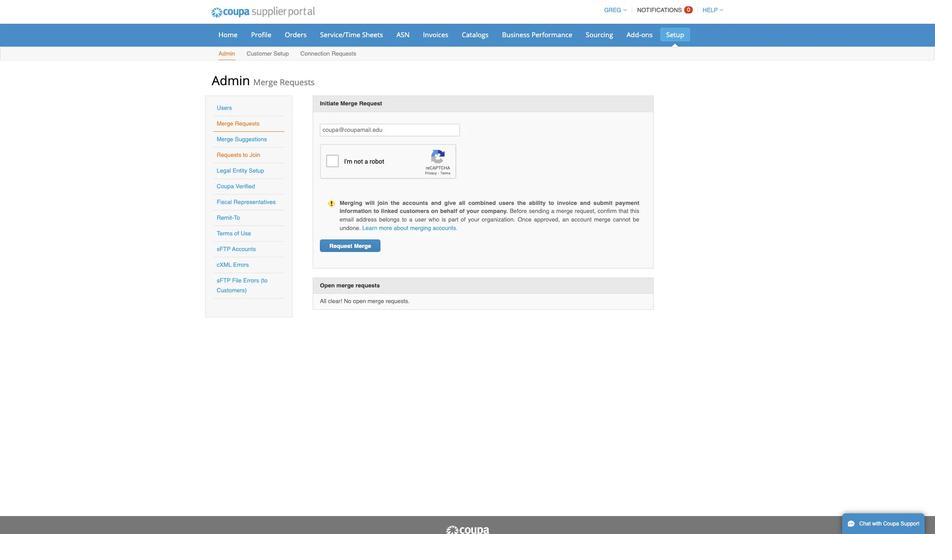 Task type: describe. For each thing, give the bounding box(es) containing it.
initiate
[[320, 100, 339, 107]]

terms of use
[[217, 230, 251, 237]]

coupa verified link
[[217, 183, 255, 190]]

invoices
[[423, 30, 449, 39]]

orders
[[285, 30, 307, 39]]

merge down the merge requests link at the left top of the page
[[217, 136, 233, 143]]

merging will join the accounts and give all combined users the ability to invoice and submit payment information to linked customers on behalf of your company.
[[340, 200, 640, 215]]

learn
[[363, 225, 378, 232]]

connection requests link
[[300, 49, 357, 60]]

home
[[219, 30, 238, 39]]

merge suggestions link
[[217, 136, 267, 143]]

terms of use link
[[217, 230, 251, 237]]

0 vertical spatial request
[[359, 100, 383, 107]]

linked
[[381, 208, 398, 215]]

customers
[[400, 208, 430, 215]]

invoices link
[[418, 28, 455, 41]]

ons
[[642, 30, 653, 39]]

requests up suggestions
[[235, 120, 260, 127]]

to right ability
[[549, 200, 555, 207]]

1 horizontal spatial setup
[[274, 50, 289, 57]]

0
[[688, 6, 691, 13]]

2 and from the left
[[581, 200, 591, 207]]

user
[[415, 216, 427, 223]]

be
[[633, 216, 640, 223]]

admin merge requests
[[212, 72, 315, 89]]

clear!
[[328, 298, 343, 305]]

combined
[[469, 200, 496, 207]]

file
[[232, 278, 242, 284]]

your inside merging will join the accounts and give all combined users the ability to invoice and submit payment information to linked customers on behalf of your company.
[[467, 208, 480, 215]]

open merge requests
[[320, 282, 380, 289]]

legal
[[217, 168, 231, 174]]

join
[[250, 152, 260, 159]]

catalogs
[[462, 30, 489, 39]]

cxml errors
[[217, 262, 249, 269]]

this
[[631, 208, 640, 215]]

admin link
[[218, 49, 236, 60]]

company.
[[482, 208, 508, 215]]

verified
[[236, 183, 255, 190]]

to
[[234, 215, 240, 221]]

business performance
[[503, 30, 573, 39]]

business performance link
[[497, 28, 579, 41]]

sftp accounts link
[[217, 246, 256, 253]]

all
[[320, 298, 327, 305]]

merge right open
[[368, 298, 384, 305]]

asn link
[[391, 28, 416, 41]]

learn more about merging accounts. link
[[363, 225, 458, 232]]

1 horizontal spatial a
[[552, 208, 555, 215]]

merge requests
[[217, 120, 260, 127]]

request,
[[575, 208, 596, 215]]

behalf
[[441, 208, 458, 215]]

merging
[[340, 200, 363, 207]]

merge suggestions
[[217, 136, 267, 143]]

help link
[[699, 7, 724, 13]]

request inside button
[[330, 243, 353, 250]]

sourcing link
[[581, 28, 620, 41]]

sftp file errors (to customers) link
[[217, 278, 268, 294]]

customer setup link
[[246, 49, 290, 60]]

setup inside 'link'
[[667, 30, 685, 39]]

is
[[442, 216, 446, 223]]

errors inside sftp file errors (to customers)
[[243, 278, 259, 284]]

profile
[[251, 30, 272, 39]]

submit
[[594, 200, 613, 207]]

merge up an
[[557, 208, 573, 215]]

business
[[503, 30, 530, 39]]

sftp file errors (to customers)
[[217, 278, 268, 294]]

initiate merge request
[[320, 100, 383, 107]]

home link
[[213, 28, 244, 41]]

legal entity setup link
[[217, 168, 264, 174]]

suggestions
[[235, 136, 267, 143]]

notifications
[[638, 7, 683, 13]]

requests inside admin merge requests
[[280, 77, 315, 88]]

1 vertical spatial coupa supplier portal image
[[446, 526, 490, 535]]

address
[[356, 216, 377, 223]]

cannot
[[614, 216, 631, 223]]

1 vertical spatial a
[[410, 216, 413, 223]]

entity
[[233, 168, 247, 174]]

0 vertical spatial errors
[[233, 262, 249, 269]]

merge for admin
[[254, 77, 278, 88]]

requests
[[356, 282, 380, 289]]

0 vertical spatial coupa
[[217, 183, 234, 190]]

on
[[432, 208, 439, 215]]

merge requests link
[[217, 120, 260, 127]]

coupa verified
[[217, 183, 255, 190]]

customer setup
[[247, 50, 289, 57]]

coupa@coupamail.edu text field
[[320, 124, 460, 137]]

terms
[[217, 230, 233, 237]]

before
[[510, 208, 527, 215]]

chat with coupa support
[[860, 521, 920, 528]]

information
[[340, 208, 372, 215]]

merge down users
[[217, 120, 233, 127]]

account
[[572, 216, 592, 223]]

all
[[459, 200, 466, 207]]

to left join
[[243, 152, 248, 159]]

about
[[394, 225, 409, 232]]

merging
[[410, 225, 432, 232]]

merge for request
[[354, 243, 372, 250]]



Task type: vqa. For each thing, say whether or not it's contained in the screenshot.
Tim
no



Task type: locate. For each thing, give the bounding box(es) containing it.
2 vertical spatial of
[[234, 230, 239, 237]]

0 vertical spatial sftp
[[217, 246, 231, 253]]

invoice
[[558, 200, 578, 207]]

merge down customer setup link
[[254, 77, 278, 88]]

request merge
[[330, 243, 372, 250]]

merge down confirm
[[595, 216, 611, 223]]

1 vertical spatial request
[[330, 243, 353, 250]]

requests to join link
[[217, 152, 260, 159]]

belongs
[[380, 216, 400, 223]]

sftp up cxml
[[217, 246, 231, 253]]

a up learn more about merging accounts. link
[[410, 216, 413, 223]]

performance
[[532, 30, 573, 39]]

a up approved,
[[552, 208, 555, 215]]

fiscal representatives link
[[217, 199, 276, 206]]

and
[[431, 200, 442, 207], [581, 200, 591, 207]]

coupa supplier portal image
[[205, 1, 321, 24], [446, 526, 490, 535]]

1 horizontal spatial the
[[518, 200, 526, 207]]

chat with coupa support button
[[843, 514, 926, 535]]

requests up legal
[[217, 152, 242, 159]]

add-ons
[[627, 30, 653, 39]]

coupa up fiscal
[[217, 183, 234, 190]]

1 vertical spatial admin
[[212, 72, 250, 89]]

errors left (to
[[243, 278, 259, 284]]

merge inside admin merge requests
[[254, 77, 278, 88]]

0 horizontal spatial a
[[410, 216, 413, 223]]

1 vertical spatial coupa
[[884, 521, 900, 528]]

undone.
[[340, 225, 361, 232]]

coupa right with
[[884, 521, 900, 528]]

asn
[[397, 30, 410, 39]]

service/time sheets
[[320, 30, 383, 39]]

accounts.
[[433, 225, 458, 232]]

greg
[[605, 7, 622, 13]]

the
[[391, 200, 400, 207], [518, 200, 526, 207]]

0 vertical spatial admin
[[219, 50, 235, 57]]

add-
[[627, 30, 642, 39]]

1 sftp from the top
[[217, 246, 231, 253]]

of
[[460, 208, 465, 215], [461, 216, 466, 223], [234, 230, 239, 237]]

users
[[217, 105, 232, 111]]

1 horizontal spatial coupa supplier portal image
[[446, 526, 490, 535]]

add-ons link
[[621, 28, 659, 41]]

of left use
[[234, 230, 239, 237]]

payment
[[616, 200, 640, 207]]

use
[[241, 230, 251, 237]]

navigation containing notifications 0
[[601, 1, 724, 19]]

accounts
[[403, 200, 429, 207]]

errors down accounts
[[233, 262, 249, 269]]

2 sftp from the top
[[217, 278, 231, 284]]

navigation
[[601, 1, 724, 19]]

the up 'before' on the top right of the page
[[518, 200, 526, 207]]

1 vertical spatial errors
[[243, 278, 259, 284]]

sftp up "customers)"
[[217, 278, 231, 284]]

admin down admin link
[[212, 72, 250, 89]]

1 vertical spatial your
[[469, 216, 480, 223]]

your inside before sending a merge request, confirm that this email address belongs to a user who is part of your organization. once approved, an account merge cannot be undone.
[[469, 216, 480, 223]]

request merge button
[[320, 240, 381, 252]]

open
[[353, 298, 366, 305]]

of right part
[[461, 216, 466, 223]]

requests.
[[386, 298, 410, 305]]

coupa
[[217, 183, 234, 190], [884, 521, 900, 528]]

1 horizontal spatial and
[[581, 200, 591, 207]]

remit-to link
[[217, 215, 240, 221]]

fiscal representatives
[[217, 199, 276, 206]]

admin down home
[[219, 50, 235, 57]]

and up on
[[431, 200, 442, 207]]

of inside before sending a merge request, confirm that this email address belongs to a user who is part of your organization. once approved, an account merge cannot be undone.
[[461, 216, 466, 223]]

of down all at left top
[[460, 208, 465, 215]]

0 horizontal spatial and
[[431, 200, 442, 207]]

setup down join
[[249, 168, 264, 174]]

0 vertical spatial a
[[552, 208, 555, 215]]

support
[[902, 521, 920, 528]]

0 horizontal spatial coupa
[[217, 183, 234, 190]]

that
[[619, 208, 629, 215]]

give
[[445, 200, 456, 207]]

setup link
[[661, 28, 691, 41]]

once
[[518, 216, 532, 223]]

join
[[378, 200, 388, 207]]

(to
[[261, 278, 268, 284]]

cxml
[[217, 262, 232, 269]]

1 vertical spatial of
[[461, 216, 466, 223]]

0 horizontal spatial coupa supplier portal image
[[205, 1, 321, 24]]

merge down learn
[[354, 243, 372, 250]]

sftp inside sftp file errors (to customers)
[[217, 278, 231, 284]]

ability
[[529, 200, 546, 207]]

users
[[499, 200, 515, 207]]

greg link
[[601, 7, 627, 13]]

admin for admin
[[219, 50, 235, 57]]

0 vertical spatial setup
[[667, 30, 685, 39]]

2 the from the left
[[518, 200, 526, 207]]

fiscal
[[217, 199, 232, 206]]

1 vertical spatial setup
[[274, 50, 289, 57]]

sheets
[[362, 30, 383, 39]]

merge inside button
[[354, 243, 372, 250]]

2 vertical spatial setup
[[249, 168, 264, 174]]

merge
[[557, 208, 573, 215], [595, 216, 611, 223], [337, 282, 354, 289], [368, 298, 384, 305]]

requests down service/time
[[332, 50, 357, 57]]

1 horizontal spatial request
[[359, 100, 383, 107]]

0 vertical spatial your
[[467, 208, 480, 215]]

will
[[366, 200, 375, 207]]

to inside before sending a merge request, confirm that this email address belongs to a user who is part of your organization. once approved, an account merge cannot be undone.
[[402, 216, 407, 223]]

to down join
[[374, 208, 379, 215]]

sftp for sftp file errors (to customers)
[[217, 278, 231, 284]]

legal entity setup
[[217, 168, 264, 174]]

customers)
[[217, 287, 247, 294]]

to
[[243, 152, 248, 159], [549, 200, 555, 207], [374, 208, 379, 215], [402, 216, 407, 223]]

requests
[[332, 50, 357, 57], [280, 77, 315, 88], [235, 120, 260, 127], [217, 152, 242, 159]]

of inside merging will join the accounts and give all combined users the ability to invoice and submit payment information to linked customers on behalf of your company.
[[460, 208, 465, 215]]

merge
[[254, 77, 278, 88], [341, 100, 358, 107], [217, 120, 233, 127], [217, 136, 233, 143], [354, 243, 372, 250]]

0 horizontal spatial setup
[[249, 168, 264, 174]]

who
[[429, 216, 440, 223]]

1 the from the left
[[391, 200, 400, 207]]

0 horizontal spatial request
[[330, 243, 353, 250]]

sftp for sftp accounts
[[217, 246, 231, 253]]

1 vertical spatial sftp
[[217, 278, 231, 284]]

help
[[703, 7, 719, 13]]

requests down connection
[[280, 77, 315, 88]]

request down undone.
[[330, 243, 353, 250]]

service/time
[[320, 30, 361, 39]]

setup down notifications 0
[[667, 30, 685, 39]]

admin for admin merge requests
[[212, 72, 250, 89]]

sourcing
[[586, 30, 614, 39]]

0 vertical spatial coupa supplier portal image
[[205, 1, 321, 24]]

0 vertical spatial of
[[460, 208, 465, 215]]

request up "coupa@coupamail.edu" text box
[[359, 100, 383, 107]]

profile link
[[245, 28, 277, 41]]

2 horizontal spatial setup
[[667, 30, 685, 39]]

an
[[563, 216, 569, 223]]

sftp accounts
[[217, 246, 256, 253]]

no
[[344, 298, 352, 305]]

organization.
[[482, 216, 516, 223]]

users link
[[217, 105, 232, 111]]

connection
[[301, 50, 330, 57]]

notifications 0
[[638, 6, 691, 13]]

accounts
[[232, 246, 256, 253]]

merge for initiate
[[341, 100, 358, 107]]

1 and from the left
[[431, 200, 442, 207]]

coupa inside button
[[884, 521, 900, 528]]

to up about
[[402, 216, 407, 223]]

merge right initiate
[[341, 100, 358, 107]]

confirm
[[598, 208, 617, 215]]

the up linked
[[391, 200, 400, 207]]

cxml errors link
[[217, 262, 249, 269]]

1 horizontal spatial coupa
[[884, 521, 900, 528]]

merge up no
[[337, 282, 354, 289]]

and up request,
[[581, 200, 591, 207]]

a
[[552, 208, 555, 215], [410, 216, 413, 223]]

chat
[[860, 521, 872, 528]]

0 horizontal spatial the
[[391, 200, 400, 207]]

your
[[467, 208, 480, 215], [469, 216, 480, 223]]

representatives
[[234, 199, 276, 206]]

requests to join
[[217, 152, 260, 159]]

setup right customer
[[274, 50, 289, 57]]

customer
[[247, 50, 272, 57]]



